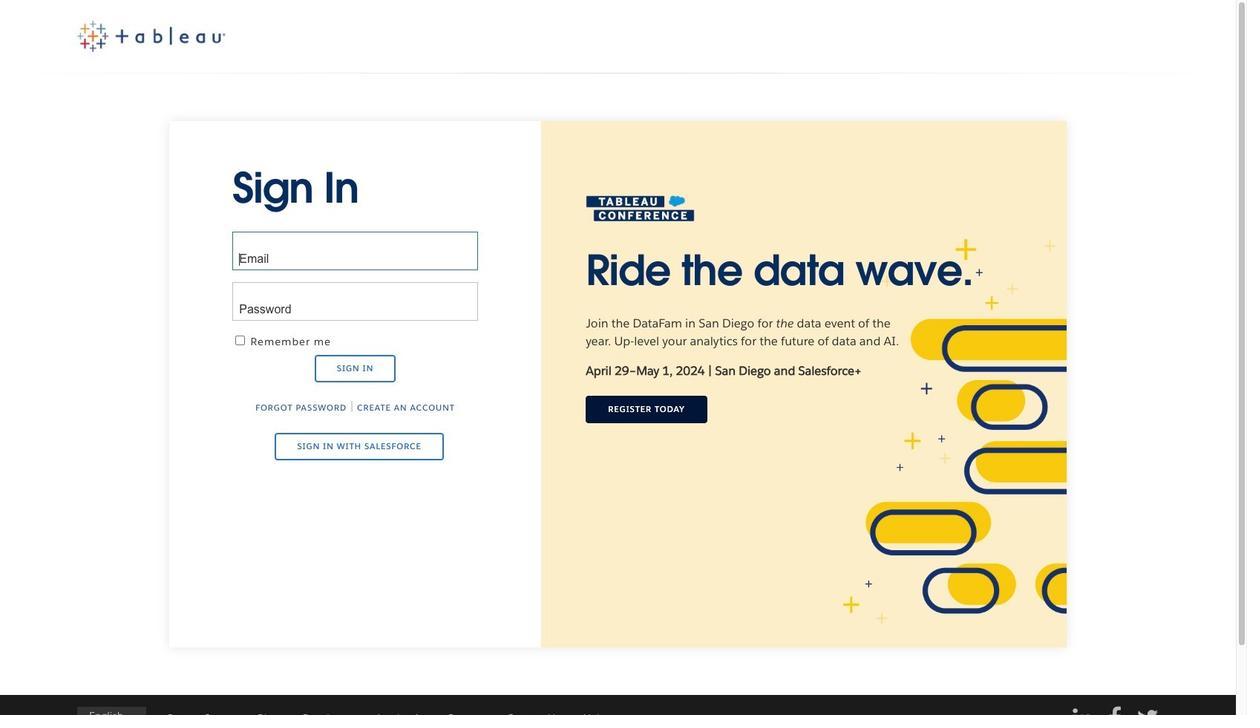 Task type: locate. For each thing, give the bounding box(es) containing it.
None checkbox
[[236, 336, 245, 345]]

facebook image
[[1109, 707, 1122, 715]]

Password password field
[[233, 282, 478, 321]]

twitter image
[[1137, 707, 1159, 715]]



Task type: describe. For each thing, give the bounding box(es) containing it.
tableau conference image
[[586, 195, 695, 222]]

linkedin image
[[1073, 707, 1094, 715]]

Email email field
[[233, 232, 478, 270]]

tableau software image
[[77, 21, 226, 52]]



